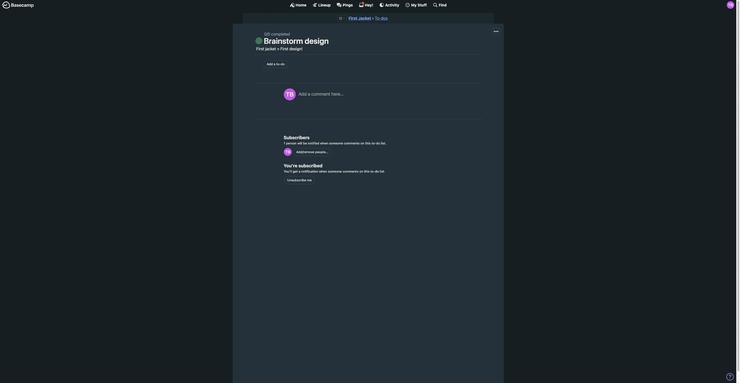 Task type: vqa. For each thing, say whether or not it's contained in the screenshot.
Cheryl Walters image
no



Task type: describe. For each thing, give the bounding box(es) containing it.
brainstorm design
[[264, 36, 329, 46]]

subscribed
[[299, 164, 323, 169]]

my stuff
[[412, 3, 427, 7]]

brainstorm design link
[[264, 36, 329, 46]]

add for add a comment here…
[[299, 92, 307, 97]]

me
[[307, 178, 312, 182]]

someone for you're
[[328, 170, 342, 174]]

do inside button
[[281, 62, 285, 66]]

first jacket = first design!
[[257, 47, 303, 51]]

a inside the you're subscribed you'll get a notification when someone comments on this to-do list.
[[299, 170, 301, 174]]

subscribers 1 person will be notified when someone comments on this to-do list.
[[284, 135, 387, 145]]

people…
[[316, 150, 329, 154]]

activity
[[386, 3, 400, 7]]

notified
[[308, 141, 320, 145]]

on for subscribers
[[361, 141, 365, 145]]

my
[[412, 3, 417, 7]]

add a comment here… button
[[299, 89, 478, 111]]

on for you're
[[360, 170, 364, 174]]

0/0
[[265, 32, 270, 37]]

1 vertical spatial tyler black image
[[284, 89, 296, 101]]

activity link
[[380, 2, 400, 7]]

you're subscribed you'll get a notification when someone comments on this to-do list.
[[284, 164, 386, 174]]

add a to-do button
[[264, 60, 289, 68]]

1 horizontal spatial first
[[281, 47, 289, 51]]

person
[[286, 141, 297, 145]]

to-dos link
[[375, 16, 388, 20]]

to-
[[375, 16, 381, 20]]

to- for 1
[[372, 141, 377, 145]]

list. for subscribers
[[381, 141, 387, 145]]

add a comment here…
[[299, 92, 344, 97]]

add/remove
[[297, 150, 315, 154]]

comments for you're
[[343, 170, 359, 174]]

dos
[[381, 16, 388, 20]]

jacket
[[266, 47, 276, 51]]

design
[[305, 36, 329, 46]]

first for first jacket = first design!
[[257, 47, 264, 51]]

unsubscribe me
[[288, 178, 312, 182]]

add/remove people…
[[297, 150, 329, 154]]

get
[[293, 170, 298, 174]]

my stuff button
[[406, 2, 427, 7]]

you're
[[284, 164, 298, 169]]

a for comment
[[308, 92, 311, 97]]

1
[[284, 141, 286, 145]]

tyler black image
[[284, 148, 292, 156]]

add/remove people… link
[[293, 148, 332, 156]]

› to-dos
[[373, 16, 388, 20]]

switch accounts image
[[2, 1, 34, 9]]

brainstorm
[[264, 36, 303, 46]]

to- inside add a to-do button
[[277, 62, 281, 66]]

stuff
[[418, 3, 427, 7]]

find button
[[433, 2, 447, 7]]

someone for subscribers
[[330, 141, 343, 145]]

when for you're
[[319, 170, 327, 174]]

completed
[[271, 32, 290, 37]]

comment
[[312, 92, 331, 97]]



Task type: locate. For each thing, give the bounding box(es) containing it.
1 vertical spatial someone
[[328, 170, 342, 174]]

someone
[[330, 141, 343, 145], [328, 170, 342, 174]]

1 vertical spatial comments
[[343, 170, 359, 174]]

0 horizontal spatial a
[[274, 62, 276, 66]]

do for subscribed
[[375, 170, 379, 174]]

0 vertical spatial add
[[267, 62, 273, 66]]

unsubscribe
[[288, 178, 307, 182]]

lineup link
[[313, 2, 331, 7]]

when right notification
[[319, 170, 327, 174]]

someone down the people…
[[328, 170, 342, 174]]

comments for subscribers
[[344, 141, 360, 145]]

on inside the you're subscribed you'll get a notification when someone comments on this to-do list.
[[360, 170, 364, 174]]

tyler black image
[[728, 1, 735, 9], [284, 89, 296, 101]]

here…
[[332, 92, 344, 97]]

0/0 completed
[[265, 32, 290, 37]]

to- for subscribed
[[371, 170, 375, 174]]

1 vertical spatial when
[[319, 170, 327, 174]]

add left comment at the top of the page
[[299, 92, 307, 97]]

a right get
[[299, 170, 301, 174]]

when for subscribers
[[321, 141, 329, 145]]

add for add a to-do
[[267, 62, 273, 66]]

design!
[[290, 47, 303, 51]]

1 vertical spatial do
[[377, 141, 380, 145]]

1 horizontal spatial a
[[299, 170, 301, 174]]

unsubscribe me button
[[284, 176, 316, 184]]

to- inside subscribers 1 person will be notified when someone comments on this to-do list.
[[372, 141, 377, 145]]

0 vertical spatial on
[[361, 141, 365, 145]]

0 horizontal spatial add
[[267, 62, 273, 66]]

1 vertical spatial a
[[308, 92, 311, 97]]

when
[[321, 141, 329, 145], [319, 170, 327, 174]]

pings button
[[337, 2, 353, 7]]

when inside subscribers 1 person will be notified when someone comments on this to-do list.
[[321, 141, 329, 145]]

1 vertical spatial on
[[360, 170, 364, 174]]

list.
[[381, 141, 387, 145], [380, 170, 386, 174]]

1 vertical spatial this
[[364, 170, 370, 174]]

a left comment at the top of the page
[[308, 92, 311, 97]]

do inside the you're subscribed you'll get a notification when someone comments on this to-do list.
[[375, 170, 379, 174]]

hey!
[[365, 3, 374, 7]]

comments inside the you're subscribed you'll get a notification when someone comments on this to-do list.
[[343, 170, 359, 174]]

someone inside the you're subscribed you'll get a notification when someone comments on this to-do list.
[[328, 170, 342, 174]]

add down jacket
[[267, 62, 273, 66]]

0 vertical spatial this
[[366, 141, 371, 145]]

0 vertical spatial tyler black image
[[728, 1, 735, 9]]

find
[[439, 3, 447, 7]]

›
[[373, 16, 374, 20]]

to- inside the you're subscribed you'll get a notification when someone comments on this to-do list.
[[371, 170, 375, 174]]

this inside the you're subscribed you'll get a notification when someone comments on this to-do list.
[[364, 170, 370, 174]]

this
[[366, 141, 371, 145], [364, 170, 370, 174]]

do
[[281, 62, 285, 66], [377, 141, 380, 145], [375, 170, 379, 174]]

you'll
[[284, 170, 292, 174]]

notification
[[302, 170, 319, 174]]

=
[[277, 47, 280, 51]]

first jacket link
[[349, 16, 372, 20]]

0 vertical spatial a
[[274, 62, 276, 66]]

1 vertical spatial add
[[299, 92, 307, 97]]

on inside subscribers 1 person will be notified when someone comments on this to-do list.
[[361, 141, 365, 145]]

0 horizontal spatial tyler black image
[[284, 89, 296, 101]]

this for you're
[[364, 170, 370, 174]]

hey! button
[[359, 2, 374, 7]]

subscribers
[[284, 135, 310, 140]]

0 vertical spatial list.
[[381, 141, 387, 145]]

will
[[298, 141, 303, 145]]

0 vertical spatial do
[[281, 62, 285, 66]]

2 vertical spatial a
[[299, 170, 301, 174]]

list. for you're
[[380, 170, 386, 174]]

first
[[349, 16, 358, 20], [257, 47, 264, 51], [281, 47, 289, 51]]

when up the people…
[[321, 141, 329, 145]]

add a to-do
[[267, 62, 285, 66]]

do inside subscribers 1 person will be notified when someone comments on this to-do list.
[[377, 141, 380, 145]]

0 vertical spatial to-
[[277, 62, 281, 66]]

a for to-
[[274, 62, 276, 66]]

1 vertical spatial to-
[[372, 141, 377, 145]]

this for subscribers
[[366, 141, 371, 145]]

2 vertical spatial to-
[[371, 170, 375, 174]]

when inside the you're subscribed you'll get a notification when someone comments on this to-do list.
[[319, 170, 327, 174]]

pings
[[343, 3, 353, 7]]

2 vertical spatial do
[[375, 170, 379, 174]]

comments inside subscribers 1 person will be notified when someone comments on this to-do list.
[[344, 141, 360, 145]]

someone inside subscribers 1 person will be notified when someone comments on this to-do list.
[[330, 141, 343, 145]]

2 horizontal spatial first
[[349, 16, 358, 20]]

a down jacket
[[274, 62, 276, 66]]

0 vertical spatial comments
[[344, 141, 360, 145]]

home link
[[290, 2, 307, 7]]

1 horizontal spatial add
[[299, 92, 307, 97]]

0/0 completed link
[[265, 32, 290, 37]]

a
[[274, 62, 276, 66], [308, 92, 311, 97], [299, 170, 301, 174]]

lineup
[[319, 3, 331, 7]]

0 vertical spatial when
[[321, 141, 329, 145]]

this inside subscribers 1 person will be notified when someone comments on this to-do list.
[[366, 141, 371, 145]]

tyler black image inside main element
[[728, 1, 735, 9]]

on
[[361, 141, 365, 145], [360, 170, 364, 174]]

first jacket
[[349, 16, 372, 20]]

do for 1
[[377, 141, 380, 145]]

be
[[304, 141, 307, 145]]

first for first jacket
[[349, 16, 358, 20]]

add
[[267, 62, 273, 66], [299, 92, 307, 97]]

0 vertical spatial someone
[[330, 141, 343, 145]]

1 horizontal spatial tyler black image
[[728, 1, 735, 9]]

home
[[296, 3, 307, 7]]

jacket
[[359, 16, 372, 20]]

comments
[[344, 141, 360, 145], [343, 170, 359, 174]]

list. inside subscribers 1 person will be notified when someone comments on this to-do list.
[[381, 141, 387, 145]]

list. inside the you're subscribed you'll get a notification when someone comments on this to-do list.
[[380, 170, 386, 174]]

to-
[[277, 62, 281, 66], [372, 141, 377, 145], [371, 170, 375, 174]]

someone right notified at top
[[330, 141, 343, 145]]

main element
[[0, 0, 737, 10]]

0 horizontal spatial first
[[257, 47, 264, 51]]

1 vertical spatial list.
[[380, 170, 386, 174]]

2 horizontal spatial a
[[308, 92, 311, 97]]



